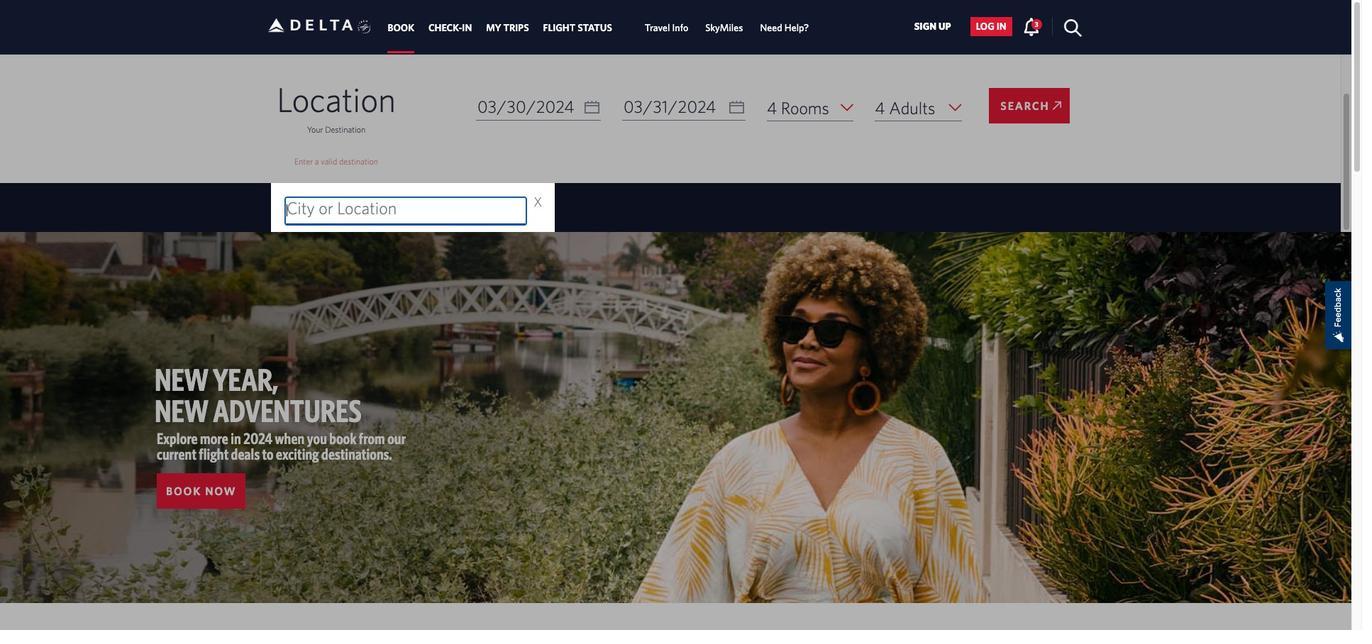 Task type: vqa. For each thing, say whether or not it's contained in the screenshot.
field
no



Task type: locate. For each thing, give the bounding box(es) containing it.
travel info
[[645, 22, 688, 34]]

1 vertical spatial in
[[231, 429, 241, 447]]

my
[[486, 22, 501, 34]]

book
[[329, 429, 357, 447]]

skyteam image
[[358, 5, 371, 49]]

need help?
[[760, 22, 809, 34]]

City or Location text field
[[285, 197, 526, 225]]

book right "skyteam" image
[[388, 22, 414, 34]]

your
[[307, 124, 323, 134]]

1 horizontal spatial in
[[997, 21, 1007, 32]]

1 vertical spatial book
[[166, 485, 202, 497]]

location your destination
[[277, 79, 396, 134]]

destination
[[325, 124, 366, 134]]

info
[[672, 22, 688, 34]]

0 horizontal spatial in
[[231, 429, 241, 447]]

book now link
[[157, 473, 246, 509]]

our
[[388, 429, 406, 447]]

book inside tab list
[[388, 22, 414, 34]]

enter
[[294, 156, 313, 166]]

book now
[[166, 485, 237, 497]]

travel
[[645, 22, 670, 34]]

tab list
[[381, 0, 818, 53]]

0 vertical spatial in
[[997, 21, 1007, 32]]

when
[[275, 429, 305, 447]]

adventures
[[213, 392, 362, 429]]

tab list containing book
[[381, 0, 818, 53]]

book
[[388, 22, 414, 34], [166, 485, 202, 497]]

0 vertical spatial book
[[388, 22, 414, 34]]

1 new from the top
[[155, 361, 209, 397]]

you
[[307, 429, 327, 447]]

flight status link
[[543, 15, 612, 41]]

2 new from the top
[[155, 392, 209, 429]]

3 link
[[1023, 17, 1042, 35]]

destination
[[339, 156, 378, 166]]

deals
[[231, 445, 260, 463]]

help?
[[785, 22, 809, 34]]

now
[[205, 485, 237, 497]]

in right log at the top right
[[997, 21, 1007, 32]]

sign up link
[[909, 17, 957, 36]]

in right more
[[231, 429, 241, 447]]

new
[[155, 361, 209, 397], [155, 392, 209, 429]]

trips
[[503, 22, 529, 34]]

up
[[939, 21, 951, 32]]

search
[[1001, 99, 1050, 112]]

book left now on the left bottom
[[166, 485, 202, 497]]

None date field
[[476, 94, 601, 121], [622, 94, 746, 121], [476, 94, 601, 121], [622, 94, 746, 121]]

1 horizontal spatial book
[[388, 22, 414, 34]]

x button
[[530, 189, 546, 215]]

0 horizontal spatial book
[[166, 485, 202, 497]]

in
[[462, 22, 472, 34]]

in
[[997, 21, 1007, 32], [231, 429, 241, 447]]



Task type: describe. For each thing, give the bounding box(es) containing it.
need help? link
[[760, 15, 809, 41]]

more
[[200, 429, 228, 447]]

flight
[[543, 22, 576, 34]]

flight status
[[543, 22, 612, 34]]

explore
[[157, 429, 198, 447]]

book link
[[388, 15, 414, 41]]

explore more in 2024 when you book from our current flight deals to exciting destinations. link
[[157, 429, 406, 463]]

log in button
[[970, 17, 1012, 36]]

search button
[[989, 88, 1070, 123]]

explore more in 2024 when you book from our current flight deals to exciting destinations.
[[157, 429, 406, 463]]

to
[[262, 445, 274, 463]]

book for book
[[388, 22, 414, 34]]

status
[[578, 22, 612, 34]]

my trips
[[486, 22, 529, 34]]

a
[[315, 156, 319, 166]]

skymiles
[[705, 22, 743, 34]]

valid
[[321, 156, 337, 166]]

travel info link
[[645, 15, 688, 41]]

in inside 'explore more in 2024 when you book from our current flight deals to exciting destinations.'
[[231, 429, 241, 447]]

3
[[1035, 20, 1039, 28]]

check-in link
[[429, 15, 472, 41]]

log
[[976, 21, 995, 32]]

skymiles link
[[705, 15, 743, 41]]

check-in
[[429, 22, 472, 34]]

2024
[[244, 429, 273, 447]]

check-
[[429, 22, 462, 34]]

new year, new adventures
[[155, 361, 362, 429]]

destinations.
[[322, 445, 392, 463]]

my trips link
[[486, 15, 529, 41]]

log in
[[976, 21, 1007, 32]]

delta air lines image
[[268, 3, 353, 47]]

enter a valid destination
[[294, 156, 378, 166]]

location
[[277, 79, 396, 119]]

need
[[760, 22, 782, 34]]

sign
[[914, 21, 937, 32]]

book for book now
[[166, 485, 202, 497]]

in inside the "log in" button
[[997, 21, 1007, 32]]

flight
[[199, 445, 229, 463]]

current
[[157, 445, 197, 463]]

from
[[359, 429, 385, 447]]

sign up
[[914, 21, 951, 32]]

x
[[534, 194, 542, 209]]

exciting
[[276, 445, 319, 463]]

year,
[[213, 361, 278, 397]]



